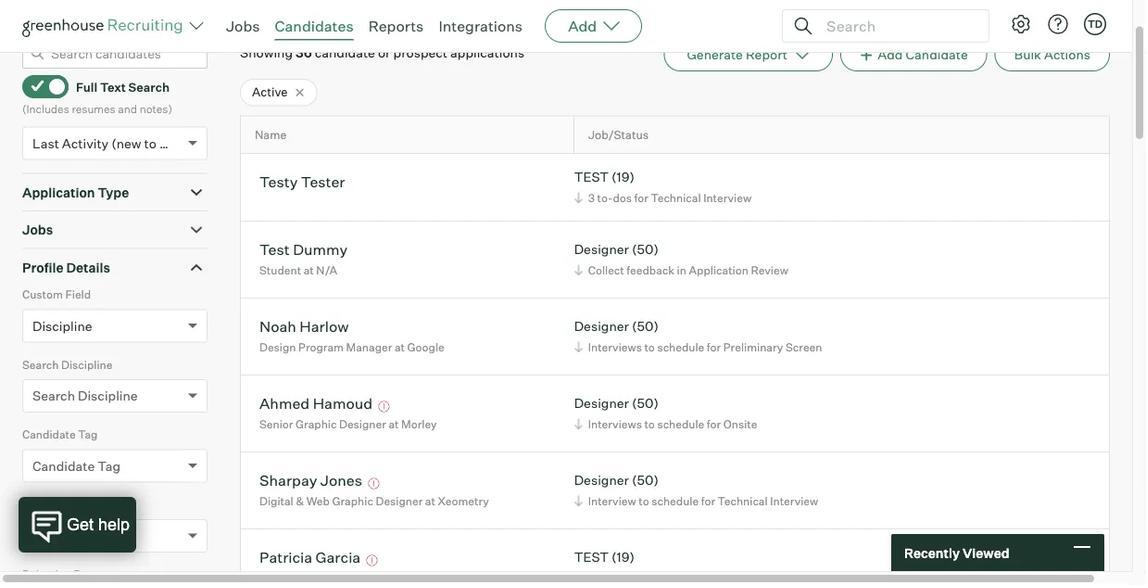 Task type: locate. For each thing, give the bounding box(es) containing it.
(50) inside designer (50) interview to schedule for technical interview
[[632, 473, 659, 489]]

discipline up candidate tag element
[[78, 388, 138, 404]]

ahmed hamoud
[[260, 394, 373, 413]]

1 horizontal spatial interview
[[704, 191, 752, 205]]

application down last
[[22, 185, 95, 201]]

candidate up status element
[[32, 458, 95, 474]]

0 horizontal spatial add
[[569, 17, 597, 35]]

(50) for designer (50) collect feedback in application review
[[632, 242, 659, 258]]

add for add candidate
[[878, 47, 904, 63]]

1 vertical spatial test
[[575, 550, 609, 566]]

testy tester
[[260, 173, 345, 191]]

schedule inside designer (50) interviews to schedule for preliminary screen
[[658, 340, 705, 354]]

technical inside test (19) 3 to-dos for technical interview
[[651, 191, 701, 205]]

onsite
[[724, 417, 758, 431]]

full
[[76, 80, 98, 95]]

3 to-dos for technical interview link
[[572, 189, 757, 207]]

designer inside designer (50) interviews to schedule for preliminary screen
[[575, 319, 630, 335]]

test inside test (19) 3 to-dos for technical interview
[[575, 169, 609, 186]]

interviews inside designer (50) interviews to schedule for preliminary screen
[[589, 340, 642, 354]]

interviews
[[589, 340, 642, 354], [589, 417, 642, 431]]

search discipline down discipline option
[[22, 358, 113, 372]]

td button
[[1081, 9, 1111, 39]]

test dummy student at n/a
[[260, 240, 348, 277]]

designer for designer (50) interviews to schedule for onsite
[[575, 396, 630, 412]]

graphic down the jones
[[332, 494, 374, 508]]

(50) inside designer (50) interviews to schedule for preliminary screen
[[632, 319, 659, 335]]

to inside designer (50) interviews to schedule for onsite
[[645, 417, 655, 431]]

designer down collect
[[575, 319, 630, 335]]

add candidate
[[878, 47, 969, 63]]

Search candidates field
[[22, 39, 208, 69]]

(19) inside test (19) 3 to-dos for technical interview
[[612, 169, 635, 186]]

screen
[[786, 340, 823, 354]]

tester
[[301, 173, 345, 191]]

1 vertical spatial search
[[22, 358, 59, 372]]

schedule inside designer (50) interviews to schedule for onsite
[[658, 417, 705, 431]]

1 vertical spatial schedule
[[658, 417, 705, 431]]

for down interviews to schedule for onsite link
[[702, 494, 716, 508]]

4 (50) from the top
[[632, 473, 659, 489]]

at left google
[[395, 340, 405, 354]]

to left old)
[[144, 136, 157, 152]]

testy tester link
[[260, 173, 345, 194]]

2 test from the top
[[575, 550, 609, 566]]

web
[[307, 494, 330, 508]]

td
[[1088, 18, 1103, 30]]

interview inside test (19) 3 to-dos for technical interview
[[704, 191, 752, 205]]

designer
[[575, 242, 630, 258], [575, 319, 630, 335], [575, 396, 630, 412], [339, 417, 386, 431], [575, 473, 630, 489], [376, 494, 423, 508]]

jobs up showing
[[226, 17, 260, 35]]

0 vertical spatial candidate tag
[[22, 428, 98, 442]]

1 (19) from the top
[[612, 169, 635, 186]]

1 vertical spatial technical
[[718, 494, 768, 508]]

0 vertical spatial jobs
[[226, 17, 260, 35]]

test
[[575, 169, 609, 186], [575, 550, 609, 566]]

0 vertical spatial add
[[569, 17, 597, 35]]

(50) up interviews to schedule for onsite link
[[632, 396, 659, 412]]

application right in
[[689, 263, 749, 277]]

schedule up designer (50) interviews to schedule for onsite
[[658, 340, 705, 354]]

0 vertical spatial discipline
[[32, 318, 92, 334]]

for for designer (50) interviews to schedule for preliminary screen
[[707, 340, 722, 354]]

notes)
[[140, 102, 172, 116]]

configure image
[[1011, 13, 1033, 35]]

2 (50) from the top
[[632, 319, 659, 335]]

digital & web graphic designer at xeometry
[[260, 494, 489, 508]]

1 vertical spatial search discipline
[[32, 388, 138, 404]]

designer inside designer (50) collect feedback in application review
[[575, 242, 630, 258]]

designer inside designer (50) interview to schedule for technical interview
[[575, 473, 630, 489]]

actions
[[1045, 47, 1091, 63]]

for inside designer (50) interviews to schedule for preliminary screen
[[707, 340, 722, 354]]

for left "onsite"
[[707, 417, 722, 431]]

1 horizontal spatial technical
[[718, 494, 768, 508]]

details
[[66, 260, 110, 276]]

1 vertical spatial add
[[878, 47, 904, 63]]

resumes
[[72, 102, 116, 116]]

discipline down custom field
[[32, 318, 92, 334]]

designer (50) interviews to schedule for preliminary screen
[[575, 319, 823, 354]]

0 vertical spatial application
[[22, 185, 95, 201]]

profile details
[[22, 260, 110, 276]]

for right dos
[[635, 191, 649, 205]]

student
[[260, 263, 301, 277]]

3 (50) from the top
[[632, 396, 659, 412]]

for for designer (50) interview to schedule for technical interview
[[702, 494, 716, 508]]

to for designer (50) interview to schedule for technical interview
[[639, 494, 650, 508]]

schedule inside designer (50) interview to schedule for technical interview
[[652, 494, 699, 508]]

active
[[252, 85, 288, 100]]

interview for (19)
[[704, 191, 752, 205]]

bulk actions link
[[996, 39, 1111, 72]]

discipline
[[32, 318, 92, 334], [61, 358, 113, 372], [78, 388, 138, 404]]

2 horizontal spatial interview
[[771, 494, 819, 508]]

interviews for designer (50) interviews to schedule for onsite
[[589, 417, 642, 431]]

search discipline up candidate tag element
[[32, 388, 138, 404]]

(50) inside designer (50) interviews to schedule for onsite
[[632, 396, 659, 412]]

for
[[635, 191, 649, 205], [707, 340, 722, 354], [707, 417, 722, 431], [702, 494, 716, 508]]

Search text field
[[822, 13, 973, 39]]

technical right dos
[[651, 191, 701, 205]]

designer up collect
[[575, 242, 630, 258]]

1 vertical spatial application
[[689, 263, 749, 277]]

2 vertical spatial schedule
[[652, 494, 699, 508]]

reports
[[369, 17, 424, 35]]

add
[[569, 17, 597, 35], [878, 47, 904, 63]]

2 interviews from the top
[[589, 417, 642, 431]]

for inside test (19) 3 to-dos for technical interview
[[635, 191, 649, 205]]

at down ahmed hamoud has been in onsite for more than 21 days icon at the bottom
[[389, 417, 399, 431]]

candidate down search discipline "element"
[[22, 428, 76, 442]]

3
[[589, 191, 595, 205]]

schedule down interviews to schedule for onsite link
[[652, 494, 699, 508]]

status
[[22, 498, 56, 512], [32, 528, 72, 544]]

application type
[[22, 185, 129, 201]]

test for test (19) 3 to-dos for technical interview
[[575, 169, 609, 186]]

interviews to schedule for preliminary screen link
[[572, 339, 827, 356]]

full text search (includes resumes and notes)
[[22, 80, 172, 116]]

(50) for designer (50) interviews to schedule for preliminary screen
[[632, 319, 659, 335]]

1 horizontal spatial application
[[689, 263, 749, 277]]

candidate tag down search discipline "element"
[[22, 428, 98, 442]]

candidate tag up status element
[[32, 458, 121, 474]]

tag up status element
[[98, 458, 121, 474]]

report
[[746, 47, 788, 63]]

noah harlow design program manager at google
[[260, 317, 445, 354]]

technical inside designer (50) interview to schedule for technical interview
[[718, 494, 768, 508]]

jobs
[[226, 17, 260, 35], [22, 222, 53, 238]]

add inside popup button
[[569, 17, 597, 35]]

harlow
[[300, 317, 349, 336]]

technical down "onsite"
[[718, 494, 768, 508]]

to
[[144, 136, 157, 152], [645, 340, 655, 354], [645, 417, 655, 431], [639, 494, 650, 508]]

for inside designer (50) interviews to schedule for onsite
[[707, 417, 722, 431]]

noah
[[260, 317, 297, 336]]

interview
[[704, 191, 752, 205], [589, 494, 637, 508], [771, 494, 819, 508]]

at left "n/a"
[[304, 263, 314, 277]]

generate
[[687, 47, 744, 63]]

0 vertical spatial search
[[129, 80, 170, 95]]

last activity (new to old)
[[32, 136, 183, 152]]

to down interviews to schedule for onsite link
[[639, 494, 650, 508]]

dummy
[[293, 240, 348, 259]]

for inside designer (50) interview to schedule for technical interview
[[702, 494, 716, 508]]

2 vertical spatial search
[[32, 388, 75, 404]]

0 vertical spatial schedule
[[658, 340, 705, 354]]

0 vertical spatial (19)
[[612, 169, 635, 186]]

integrations
[[439, 17, 523, 35]]

at inside noah harlow design program manager at google
[[395, 340, 405, 354]]

ahmed
[[260, 394, 310, 413]]

to inside designer (50) interviews to schedule for preliminary screen
[[645, 340, 655, 354]]

reason
[[74, 568, 113, 582]]

(50) for designer (50) interview to schedule for technical interview
[[632, 473, 659, 489]]

0 horizontal spatial application
[[22, 185, 95, 201]]

designer (50) collect feedback in application review
[[575, 242, 789, 277]]

last activity (new to old) option
[[32, 136, 183, 152]]

discipline down discipline option
[[61, 358, 113, 372]]

status element
[[22, 496, 208, 566]]

tag
[[78, 428, 98, 442], [98, 458, 121, 474]]

1 vertical spatial interviews
[[589, 417, 642, 431]]

graphic down ahmed hamoud link
[[296, 417, 337, 431]]

rejection
[[22, 568, 71, 582]]

sharpay jones has been in technical interview for more than 14 days image
[[366, 479, 382, 490]]

to inside designer (50) interview to schedule for technical interview
[[639, 494, 650, 508]]

interviews inside designer (50) interviews to schedule for onsite
[[589, 417, 642, 431]]

bulk
[[1015, 47, 1042, 63]]

or
[[378, 45, 391, 61]]

for left preliminary on the bottom of the page
[[707, 340, 722, 354]]

technical
[[651, 191, 701, 205], [718, 494, 768, 508]]

test dummy link
[[260, 240, 348, 262]]

profile
[[22, 260, 63, 276]]

(19) for test (19) 3 to-dos for technical interview
[[612, 169, 635, 186]]

designer down sharpay jones has been in technical interview for more than 14 days image
[[376, 494, 423, 508]]

designer (50) interview to schedule for technical interview
[[575, 473, 819, 508]]

0 horizontal spatial technical
[[651, 191, 701, 205]]

at left xeometry
[[425, 494, 436, 508]]

old)
[[159, 136, 183, 152]]

candidate down search text field
[[906, 47, 969, 63]]

custom
[[22, 288, 63, 302]]

designer inside designer (50) interviews to schedule for onsite
[[575, 396, 630, 412]]

0 vertical spatial technical
[[651, 191, 701, 205]]

candidates link
[[275, 17, 354, 35]]

design
[[260, 340, 296, 354]]

0 vertical spatial status
[[22, 498, 56, 512]]

0 vertical spatial test
[[575, 169, 609, 186]]

ahmed hamoud has been in onsite for more than 21 days image
[[376, 402, 393, 413]]

to up designer (50) interviews to schedule for onsite
[[645, 340, 655, 354]]

in
[[677, 263, 687, 277]]

designer up interviews to schedule for onsite link
[[575, 396, 630, 412]]

1 horizontal spatial add
[[878, 47, 904, 63]]

tag down search discipline "element"
[[78, 428, 98, 442]]

to for last activity (new to old)
[[144, 136, 157, 152]]

1 (50) from the top
[[632, 242, 659, 258]]

(50)
[[632, 242, 659, 258], [632, 319, 659, 335], [632, 396, 659, 412], [632, 473, 659, 489]]

to up designer (50) interview to schedule for technical interview
[[645, 417, 655, 431]]

0 vertical spatial interviews
[[589, 340, 642, 354]]

candidate reports are now available! apply filters and select "view in app" element
[[664, 39, 834, 72]]

0 vertical spatial search discipline
[[22, 358, 113, 372]]

search discipline element
[[22, 356, 208, 426]]

36
[[296, 45, 312, 61]]

2 (19) from the top
[[612, 550, 635, 566]]

1 interviews from the top
[[589, 340, 642, 354]]

custom field element
[[22, 286, 208, 356]]

schedule left "onsite"
[[658, 417, 705, 431]]

application
[[22, 185, 95, 201], [689, 263, 749, 277]]

senior
[[260, 417, 293, 431]]

(50) down feedback at right top
[[632, 319, 659, 335]]

(50) inside designer (50) collect feedback in application review
[[632, 242, 659, 258]]

(50) up feedback at right top
[[632, 242, 659, 258]]

(50) up interview to schedule for technical interview link
[[632, 473, 659, 489]]

1 vertical spatial (19)
[[612, 550, 635, 566]]

candidate
[[906, 47, 969, 63], [22, 428, 76, 442], [32, 458, 95, 474]]

1 test from the top
[[575, 169, 609, 186]]

morley
[[402, 417, 437, 431]]

1 vertical spatial jobs
[[22, 222, 53, 238]]

jobs up profile
[[22, 222, 53, 238]]

designer up test (19)
[[575, 473, 630, 489]]

(50) for designer (50) interviews to schedule for onsite
[[632, 396, 659, 412]]



Task type: vqa. For each thing, say whether or not it's contained in the screenshot.
the top post
no



Task type: describe. For each thing, give the bounding box(es) containing it.
for for designer (50) interviews to schedule for onsite
[[707, 417, 722, 431]]

patricia garcia
[[260, 548, 361, 567]]

interviews for designer (50) interviews to schedule for preliminary screen
[[589, 340, 642, 354]]

add candidate link
[[841, 39, 988, 72]]

google
[[408, 340, 445, 354]]

(includes
[[22, 102, 69, 116]]

text
[[100, 80, 126, 95]]

designer for designer (50) interview to schedule for technical interview
[[575, 473, 630, 489]]

interview to schedule for technical interview link
[[572, 493, 824, 510]]

1 vertical spatial graphic
[[332, 494, 374, 508]]

1 vertical spatial discipline
[[61, 358, 113, 372]]

bulk actions
[[1015, 47, 1091, 63]]

1 vertical spatial candidate tag
[[32, 458, 121, 474]]

reports link
[[369, 17, 424, 35]]

add button
[[545, 9, 643, 43]]

interview for (50)
[[771, 494, 819, 508]]

2 vertical spatial discipline
[[78, 388, 138, 404]]

n/a
[[316, 263, 337, 277]]

candidates
[[275, 17, 354, 35]]

showing 36 candidate or prospect applications
[[240, 45, 525, 61]]

xeometry
[[438, 494, 489, 508]]

0 vertical spatial graphic
[[296, 417, 337, 431]]

digital
[[260, 494, 294, 508]]

candidate tag element
[[22, 426, 208, 496]]

schedule for ahmed hamoud
[[658, 417, 705, 431]]

generate report button
[[664, 39, 834, 72]]

0 vertical spatial tag
[[78, 428, 98, 442]]

hamoud
[[313, 394, 373, 413]]

for for test (19) 3 to-dos for technical interview
[[635, 191, 649, 205]]

collect feedback in application review link
[[572, 262, 794, 279]]

1 horizontal spatial jobs
[[226, 17, 260, 35]]

td button
[[1085, 13, 1107, 35]]

garcia
[[316, 548, 361, 567]]

technical for (19)
[[651, 191, 701, 205]]

collect
[[589, 263, 625, 277]]

1 vertical spatial tag
[[98, 458, 121, 474]]

patricia garcia link
[[260, 548, 361, 569]]

field
[[65, 288, 91, 302]]

job/status
[[589, 128, 649, 142]]

custom field
[[22, 288, 91, 302]]

integrations link
[[439, 17, 523, 35]]

to for designer (50) interviews to schedule for preliminary screen
[[645, 340, 655, 354]]

(19) for test (19)
[[612, 550, 635, 566]]

0 horizontal spatial jobs
[[22, 222, 53, 238]]

and
[[118, 102, 137, 116]]

greenhouse recruiting image
[[22, 15, 189, 37]]

prospect
[[394, 45, 448, 61]]

review
[[751, 263, 789, 277]]

recently viewed
[[905, 545, 1010, 561]]

last
[[32, 136, 59, 152]]

type
[[98, 185, 129, 201]]

noah harlow link
[[260, 317, 349, 339]]

test for test (19)
[[575, 550, 609, 566]]

activity
[[62, 136, 109, 152]]

to-
[[598, 191, 613, 205]]

schedule for sharpay jones
[[652, 494, 699, 508]]

name
[[255, 128, 287, 142]]

ahmed hamoud link
[[260, 394, 373, 416]]

jones
[[321, 471, 363, 490]]

test (19)
[[575, 550, 635, 566]]

patricia
[[260, 548, 313, 567]]

checkmark image
[[31, 80, 45, 93]]

designer (50) interviews to schedule for onsite
[[575, 396, 758, 431]]

search inside full text search (includes resumes and notes)
[[129, 80, 170, 95]]

test
[[260, 240, 290, 259]]

discipline inside custom field element
[[32, 318, 92, 334]]

sharpay jones
[[260, 471, 363, 490]]

test (19) 3 to-dos for technical interview
[[575, 169, 752, 205]]

senior graphic designer at morley
[[260, 417, 437, 431]]

viewed
[[963, 545, 1010, 561]]

generate report
[[687, 47, 788, 63]]

manager
[[346, 340, 393, 354]]

0 horizontal spatial interview
[[589, 494, 637, 508]]

program
[[299, 340, 344, 354]]

candidate
[[315, 45, 375, 61]]

&
[[296, 494, 304, 508]]

designer for designer (50) collect feedback in application review
[[575, 242, 630, 258]]

1 vertical spatial candidate
[[22, 428, 76, 442]]

interviews to schedule for onsite link
[[572, 416, 763, 433]]

2 vertical spatial candidate
[[32, 458, 95, 474]]

preliminary
[[724, 340, 784, 354]]

add for add
[[569, 17, 597, 35]]

dos
[[613, 191, 632, 205]]

1 vertical spatial status
[[32, 528, 72, 544]]

rejection reason
[[22, 568, 113, 582]]

sharpay jones link
[[260, 471, 363, 493]]

designer for designer (50) interviews to schedule for preliminary screen
[[575, 319, 630, 335]]

designer down ahmed hamoud has been in onsite for more than 21 days icon at the bottom
[[339, 417, 386, 431]]

recently
[[905, 545, 961, 561]]

jobs link
[[226, 17, 260, 35]]

applications
[[451, 45, 525, 61]]

to for designer (50) interviews to schedule for onsite
[[645, 417, 655, 431]]

discipline option
[[32, 318, 92, 334]]

0 vertical spatial candidate
[[906, 47, 969, 63]]

sharpay
[[260, 471, 317, 490]]

at inside test dummy student at n/a
[[304, 263, 314, 277]]

application inside designer (50) collect feedback in application review
[[689, 263, 749, 277]]

patricia garcia has been in application review for more than 5 days image
[[364, 556, 381, 567]]

technical for (50)
[[718, 494, 768, 508]]

(new
[[111, 136, 141, 152]]

showing
[[240, 45, 293, 61]]



